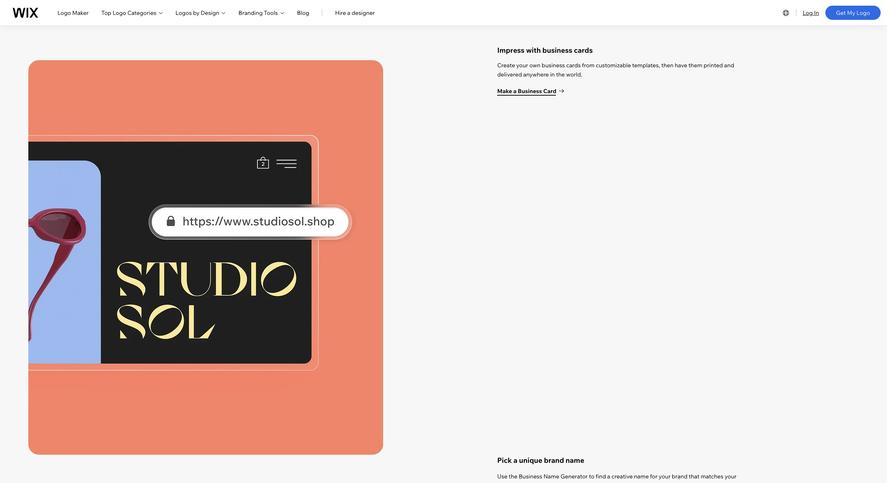 Task type: vqa. For each thing, say whether or not it's contained in the screenshot.
site page for a business named sundaze. red sunglasses with sundaze site header and a popout with the url www.sundaze.com. image
yes



Task type: locate. For each thing, give the bounding box(es) containing it.
get
[[836, 9, 846, 16]]

site page for a business named sundaze. red sunglasses with sundaze site header and a popout with the url www.sundaze.com. image
[[28, 60, 383, 455]]

for
[[650, 473, 658, 480]]

top
[[101, 9, 111, 16]]

logo
[[57, 9, 71, 16], [113, 9, 126, 16], [857, 9, 870, 16]]

your right the for
[[659, 473, 671, 480]]

2 horizontal spatial your
[[725, 473, 737, 480]]

0 horizontal spatial and
[[530, 482, 540, 483]]

cards up the world.
[[566, 62, 581, 69]]

1 horizontal spatial your
[[659, 473, 671, 480]]

0 vertical spatial find
[[596, 473, 606, 480]]

top logo categories
[[101, 9, 156, 16]]

your right matches
[[725, 473, 737, 480]]

name left the for
[[634, 473, 649, 480]]

1 vertical spatial find
[[576, 482, 586, 483]]

and inside use the business name generator to find a creative name for your brand that matches your logo design and helps people find you online.
[[530, 482, 540, 483]]

1 vertical spatial brand
[[672, 473, 688, 480]]

name
[[544, 473, 559, 480]]

1 horizontal spatial logo
[[113, 9, 126, 16]]

a right hire
[[347, 9, 350, 16]]

0 horizontal spatial brand
[[544, 456, 564, 465]]

1 horizontal spatial name
[[634, 473, 649, 480]]

log in link
[[803, 8, 819, 17]]

business inside use the business name generator to find a creative name for your brand that matches your logo design and helps people find you online.
[[519, 473, 542, 480]]

categories
[[127, 9, 156, 16]]

0 vertical spatial brand
[[544, 456, 564, 465]]

and inside create your own business cards from customizable templates, then have them printed and delivered anywhere in the world.
[[724, 62, 734, 69]]

logo right my
[[857, 9, 870, 16]]

find up online.
[[596, 473, 606, 480]]

make
[[497, 87, 512, 94]]

0 vertical spatial the
[[556, 71, 565, 78]]

cards up from
[[574, 46, 593, 54]]

have
[[675, 62, 687, 69]]

2 logo from the left
[[113, 9, 126, 16]]

business right with
[[542, 46, 572, 54]]

a up online.
[[607, 473, 610, 480]]

pick
[[497, 456, 512, 465]]

brand left that
[[672, 473, 688, 480]]

1 vertical spatial cards
[[566, 62, 581, 69]]

a
[[347, 9, 350, 16], [513, 87, 517, 94], [514, 456, 518, 465], [607, 473, 610, 480]]

you
[[588, 482, 597, 483]]

brand
[[544, 456, 564, 465], [672, 473, 688, 480]]

business down anywhere
[[518, 87, 542, 94]]

the right "in"
[[556, 71, 565, 78]]

in
[[550, 71, 555, 78]]

the up design
[[509, 473, 518, 480]]

1 vertical spatial and
[[530, 482, 540, 483]]

a right pick
[[514, 456, 518, 465]]

and
[[724, 62, 734, 69], [530, 482, 540, 483]]

delivered
[[497, 71, 522, 78]]

0 horizontal spatial the
[[509, 473, 518, 480]]

0 vertical spatial business
[[518, 87, 542, 94]]

logos by design button
[[175, 8, 226, 17]]

find down 'generator'
[[576, 482, 586, 483]]

a right make
[[513, 87, 517, 94]]

own
[[529, 62, 541, 69]]

anywhere
[[523, 71, 549, 78]]

name
[[566, 456, 584, 465], [634, 473, 649, 480]]

world.
[[566, 71, 582, 78]]

your left own
[[516, 62, 528, 69]]

online.
[[599, 482, 616, 483]]

0 horizontal spatial your
[[516, 62, 528, 69]]

matches
[[701, 473, 723, 480]]

pick a unique brand name
[[497, 456, 584, 465]]

to
[[589, 473, 594, 480]]

1 vertical spatial the
[[509, 473, 518, 480]]

designer
[[352, 9, 375, 16]]

use
[[497, 473, 508, 480]]

log
[[803, 9, 813, 16]]

1 horizontal spatial the
[[556, 71, 565, 78]]

2 horizontal spatial logo
[[857, 9, 870, 16]]

cards inside create your own business cards from customizable templates, then have them printed and delivered anywhere in the world.
[[566, 62, 581, 69]]

1 vertical spatial business
[[519, 473, 542, 480]]

then
[[661, 62, 674, 69]]

customizable
[[596, 62, 631, 69]]

business
[[518, 87, 542, 94], [519, 473, 542, 480]]

0 horizontal spatial logo
[[57, 9, 71, 16]]

1 vertical spatial name
[[634, 473, 649, 480]]

and left helps
[[530, 482, 540, 483]]

your
[[516, 62, 528, 69], [659, 473, 671, 480], [725, 473, 737, 480]]

logos by design
[[175, 9, 219, 16]]

branding tools
[[238, 9, 278, 16]]

1 horizontal spatial brand
[[672, 473, 688, 480]]

make a business card
[[497, 87, 556, 94]]

generator
[[561, 473, 588, 480]]

logo maker link
[[57, 8, 89, 17]]

business up design
[[519, 473, 542, 480]]

hire a designer
[[335, 9, 375, 16]]

cards
[[574, 46, 593, 54], [566, 62, 581, 69]]

logo left maker
[[57, 9, 71, 16]]

make a business card link
[[497, 86, 567, 96]]

language selector, english selected image
[[782, 8, 790, 17]]

logo right the top
[[113, 9, 126, 16]]

and right printed at right top
[[724, 62, 734, 69]]

the
[[556, 71, 565, 78], [509, 473, 518, 480]]

templates,
[[632, 62, 660, 69]]

1 horizontal spatial and
[[724, 62, 734, 69]]

find
[[596, 473, 606, 480], [576, 482, 586, 483]]

0 vertical spatial and
[[724, 62, 734, 69]]

brand up "name"
[[544, 456, 564, 465]]

create your own business cards from customizable templates, then have them printed and delivered anywhere in the world.
[[497, 62, 734, 78]]

0 horizontal spatial name
[[566, 456, 584, 465]]

1 vertical spatial business
[[542, 62, 565, 69]]

business up "in"
[[542, 62, 565, 69]]

0 vertical spatial business
[[542, 46, 572, 54]]

get my logo
[[836, 9, 870, 16]]

0 vertical spatial name
[[566, 456, 584, 465]]

business
[[542, 46, 572, 54], [542, 62, 565, 69]]

name up 'generator'
[[566, 456, 584, 465]]



Task type: describe. For each thing, give the bounding box(es) containing it.
top logo categories button
[[101, 8, 163, 17]]

create
[[497, 62, 515, 69]]

brand inside use the business name generator to find a creative name for your brand that matches your logo design and helps people find you online.
[[672, 473, 688, 480]]

business inside create your own business cards from customizable templates, then have them printed and delivered anywhere in the world.
[[542, 62, 565, 69]]

your inside create your own business cards from customizable templates, then have them printed and delivered anywhere in the world.
[[516, 62, 528, 69]]

0 vertical spatial cards
[[574, 46, 593, 54]]

that
[[689, 473, 700, 480]]

log in
[[803, 9, 819, 16]]

the inside create your own business cards from customizable templates, then have them printed and delivered anywhere in the world.
[[556, 71, 565, 78]]

unique
[[519, 456, 542, 465]]

creative
[[612, 473, 633, 480]]

impress with business cards
[[497, 46, 593, 54]]

design
[[201, 9, 219, 16]]

branding
[[238, 9, 263, 16]]

maker
[[72, 9, 89, 16]]

blog link
[[297, 8, 309, 17]]

a inside use the business name generator to find a creative name for your brand that matches your logo design and helps people find you online.
[[607, 473, 610, 480]]

my
[[847, 9, 855, 16]]

business for the
[[519, 473, 542, 480]]

logo maker
[[57, 9, 89, 16]]

business for a
[[518, 87, 542, 94]]

get my logo link
[[826, 5, 881, 20]]

a for hire
[[347, 9, 350, 16]]

printed
[[704, 62, 723, 69]]

logos
[[175, 9, 192, 16]]

from
[[582, 62, 595, 69]]

1 horizontal spatial find
[[596, 473, 606, 480]]

by
[[193, 9, 200, 16]]

tools
[[264, 9, 278, 16]]

use the business name generator to find a creative name for your brand that matches your logo design and helps people find you online.
[[497, 473, 737, 483]]

helps
[[541, 482, 555, 483]]

hire
[[335, 9, 346, 16]]

card
[[543, 87, 556, 94]]

name inside use the business name generator to find a creative name for your brand that matches your logo design and helps people find you online.
[[634, 473, 649, 480]]

design
[[510, 482, 528, 483]]

logo
[[497, 482, 509, 483]]

hire a designer link
[[335, 8, 375, 17]]

branding tools button
[[238, 8, 284, 17]]

3 logo from the left
[[857, 9, 870, 16]]

blog
[[297, 9, 309, 16]]

them
[[689, 62, 702, 69]]

the inside use the business name generator to find a creative name for your brand that matches your logo design and helps people find you online.
[[509, 473, 518, 480]]

in
[[814, 9, 819, 16]]

impress
[[497, 46, 525, 54]]

1 logo from the left
[[57, 9, 71, 16]]

0 horizontal spatial find
[[576, 482, 586, 483]]

a for make
[[513, 87, 517, 94]]

logo inside dropdown button
[[113, 9, 126, 16]]

a for pick
[[514, 456, 518, 465]]

people
[[556, 482, 575, 483]]

with
[[526, 46, 541, 54]]



